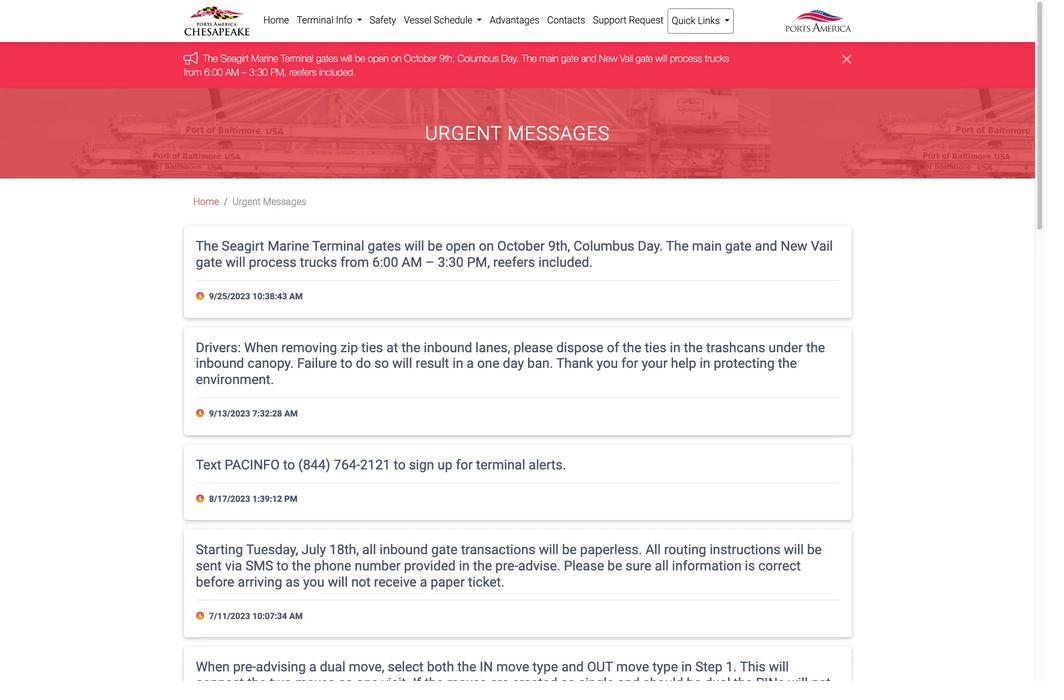 Task type: vqa. For each thing, say whether or not it's contained in the screenshot.
the right handle
no



Task type: locate. For each thing, give the bounding box(es) containing it.
one down lanes,
[[477, 356, 500, 371]]

1 horizontal spatial october
[[497, 238, 545, 254]]

0 horizontal spatial open
[[368, 53, 389, 64]]

support request
[[593, 14, 664, 26]]

inbound up number
[[380, 542, 428, 558]]

ties up your
[[645, 340, 667, 355]]

if
[[413, 676, 421, 682]]

the down the 'under'
[[778, 356, 797, 371]]

1 vertical spatial the seagirt marine terminal gates will be open on october 9th, columbus day. the main gate and new vail gate will process trucks from 6:00 am – 3:30 pm, reefers included.
[[196, 238, 833, 270]]

in up paper
[[459, 558, 470, 574]]

pre- down transactions in the bottom of the page
[[495, 558, 518, 574]]

you inside the starting tuesday, july 18th, all inbound gate transactions will be paperless. all routing instructions will be sent via sms to the phone number provided in the pre-advise. please be sure all information is correct before arriving as you will not receive a paper ticket.
[[303, 575, 325, 590]]

process up the 10:38:43
[[249, 254, 297, 270]]

terminal info link
[[293, 8, 366, 32]]

on inside alert
[[391, 53, 401, 64]]

tuesday,
[[246, 542, 298, 558]]

0 horizontal spatial you
[[303, 575, 325, 590]]

advantages
[[490, 14, 540, 26]]

clock image
[[196, 292, 207, 301], [196, 495, 207, 504]]

at
[[386, 340, 398, 355]]

be inside 'when pre-advising a dual move, select both the in move type and out move type in step 1. this will connect the two moves as one visit. if the moves are created as single and should be dual the pins will no'
[[687, 676, 702, 682]]

1 horizontal spatial you
[[597, 356, 618, 371]]

0 vertical spatial 9th,
[[439, 53, 455, 64]]

1 horizontal spatial gates
[[368, 238, 401, 254]]

0 horizontal spatial –
[[242, 67, 247, 77]]

0 vertical spatial seagirt
[[221, 53, 249, 64]]

0 vertical spatial marine
[[251, 53, 278, 64]]

1 vertical spatial main
[[692, 238, 722, 254]]

0 horizontal spatial vail
[[620, 53, 633, 64]]

1 clock image from the top
[[196, 292, 207, 301]]

1 horizontal spatial reefers
[[493, 254, 535, 270]]

please
[[564, 558, 604, 574]]

in inside the starting tuesday, july 18th, all inbound gate transactions will be paperless. all routing instructions will be sent via sms to the phone number provided in the pre-advise. please be sure all information is correct before arriving as you will not receive a paper ticket.
[[459, 558, 470, 574]]

information
[[672, 558, 742, 574]]

1 horizontal spatial open
[[446, 238, 476, 254]]

1 horizontal spatial on
[[479, 238, 494, 254]]

9/13/2023 7:32:28 am
[[207, 409, 298, 419]]

zip
[[341, 340, 358, 355]]

quick links
[[672, 15, 722, 26]]

gates inside alert
[[316, 53, 338, 64]]

0 horizontal spatial 9th,
[[439, 53, 455, 64]]

as inside the starting tuesday, july 18th, all inbound gate transactions will be paperless. all routing instructions will be sent via sms to the phone number provided in the pre-advise. please be sure all information is correct before arriving as you will not receive a paper ticket.
[[286, 575, 300, 590]]

as down move, at the bottom left of the page
[[338, 676, 353, 682]]

step
[[696, 660, 723, 675]]

clock image
[[196, 410, 207, 418], [196, 612, 207, 621]]

0 vertical spatial october
[[404, 53, 437, 64]]

october inside alert
[[404, 53, 437, 64]]

0 vertical spatial dual
[[320, 660, 346, 675]]

all down all
[[655, 558, 669, 574]]

0 vertical spatial inbound
[[424, 340, 472, 355]]

0 vertical spatial on
[[391, 53, 401, 64]]

when up the canopy.
[[244, 340, 278, 355]]

0 horizontal spatial on
[[391, 53, 401, 64]]

1 horizontal spatial columbus
[[574, 238, 635, 254]]

advantages link
[[486, 8, 543, 32]]

0 horizontal spatial home link
[[193, 196, 219, 208]]

1 vertical spatial home
[[193, 196, 219, 208]]

gate inside the starting tuesday, july 18th, all inbound gate transactions will be paperless. all routing instructions will be sent via sms to the phone number provided in the pre-advise. please be sure all information is correct before arriving as you will not receive a paper ticket.
[[431, 542, 458, 558]]

1 horizontal spatial pre-
[[495, 558, 518, 574]]

1 vertical spatial dual
[[705, 676, 731, 682]]

pm,
[[271, 67, 287, 77], [467, 254, 490, 270]]

1.
[[726, 660, 737, 675]]

alerts.
[[529, 457, 566, 473]]

6:00 inside alert
[[204, 67, 223, 77]]

0 horizontal spatial from
[[184, 67, 202, 77]]

1 vertical spatial day.
[[638, 238, 663, 254]]

please
[[514, 340, 553, 355]]

0 vertical spatial home link
[[260, 8, 293, 32]]

help
[[671, 356, 697, 371]]

0 vertical spatial columbus
[[458, 53, 499, 64]]

10:38:43
[[252, 292, 287, 302]]

your
[[642, 356, 668, 371]]

when up connect
[[196, 660, 230, 675]]

move up should
[[616, 660, 649, 675]]

1 vertical spatial pre-
[[233, 660, 256, 675]]

marine inside alert
[[251, 53, 278, 64]]

1 clock image from the top
[[196, 410, 207, 418]]

9/25/2023 10:38:43 am
[[207, 292, 303, 302]]

process inside alert
[[670, 53, 702, 64]]

close image
[[843, 52, 852, 66]]

1 horizontal spatial main
[[692, 238, 722, 254]]

paper
[[431, 575, 465, 590]]

0 vertical spatial messages
[[508, 122, 610, 145]]

from
[[184, 67, 202, 77], [341, 254, 369, 270]]

you down phone
[[303, 575, 325, 590]]

all
[[646, 542, 661, 558]]

0 horizontal spatial move
[[496, 660, 529, 675]]

advising
[[256, 660, 306, 675]]

all up number
[[362, 542, 376, 558]]

inbound up "result"
[[424, 340, 472, 355]]

up
[[438, 457, 453, 473]]

9th,
[[439, 53, 455, 64], [548, 238, 570, 254]]

pins
[[756, 676, 785, 682]]

1 horizontal spatial home link
[[260, 8, 293, 32]]

terminal
[[476, 457, 525, 473]]

moves right two
[[295, 676, 335, 682]]

0 vertical spatial pre-
[[495, 558, 518, 574]]

0 horizontal spatial a
[[309, 660, 317, 675]]

type up created
[[533, 660, 558, 675]]

0 vertical spatial from
[[184, 67, 202, 77]]

1 vertical spatial all
[[655, 558, 669, 574]]

failure
[[297, 356, 337, 371]]

in inside 'when pre-advising a dual move, select both the in move type and out move type in step 1. this will connect the two moves as one visit. if the moves are created as single and should be dual the pins will no'
[[681, 660, 692, 675]]

0 vertical spatial new
[[599, 53, 618, 64]]

trucks inside alert
[[705, 53, 729, 64]]

before
[[196, 575, 234, 590]]

to down tuesday,
[[277, 558, 289, 574]]

one inside 'when pre-advising a dual move, select both the in move type and out move type in step 1. this will connect the two moves as one visit. if the moves are created as single and should be dual the pins will no'
[[356, 676, 378, 682]]

clock image left 9/13/2023
[[196, 410, 207, 418]]

1 horizontal spatial new
[[781, 238, 808, 254]]

result
[[416, 356, 449, 371]]

quick
[[672, 15, 696, 26]]

type
[[533, 660, 558, 675], [653, 660, 678, 675]]

0 horizontal spatial gates
[[316, 53, 338, 64]]

and
[[581, 53, 597, 64], [755, 238, 778, 254], [562, 660, 584, 675], [617, 676, 640, 682]]

1 vertical spatial for
[[456, 457, 473, 473]]

0 vertical spatial home
[[263, 14, 289, 26]]

the right the 'under'
[[806, 340, 825, 355]]

this
[[740, 660, 766, 675]]

clock image left 7/11/2023
[[196, 612, 207, 621]]

move up are at the left of the page
[[496, 660, 529, 675]]

the right at
[[402, 340, 421, 355]]

1 horizontal spatial from
[[341, 254, 369, 270]]

the right of
[[623, 340, 642, 355]]

2 clock image from the top
[[196, 495, 207, 504]]

sign
[[409, 457, 434, 473]]

the seagirt marine terminal gates will be open on october 9th, columbus day. the main gate and new vail gate will process trucks from 6:00 am – 3:30 pm, reefers included. alert
[[0, 42, 1035, 89]]

process down quick
[[670, 53, 702, 64]]

under
[[769, 340, 803, 355]]

a inside drivers: when removing zip ties at the inbound lanes, please dispose of the ties in the trashcans under the inbound canopy.  failure to do so will result in a one day ban. thank you for your help in protecting the environment.
[[467, 356, 474, 371]]

in right help
[[700, 356, 711, 371]]

0 horizontal spatial for
[[456, 457, 473, 473]]

ban.
[[527, 356, 553, 371]]

as left single
[[561, 676, 575, 682]]

the
[[402, 340, 421, 355], [623, 340, 642, 355], [684, 340, 703, 355], [806, 340, 825, 355], [778, 356, 797, 371], [292, 558, 311, 574], [473, 558, 492, 574], [458, 660, 476, 675], [247, 676, 266, 682], [425, 676, 444, 682], [734, 676, 753, 682]]

columbus
[[458, 53, 499, 64], [574, 238, 635, 254]]

0 horizontal spatial pre-
[[233, 660, 256, 675]]

seagirt right bullhorn icon
[[221, 53, 249, 64]]

2 vertical spatial a
[[309, 660, 317, 675]]

the down the july
[[292, 558, 311, 574]]

when inside 'when pre-advising a dual move, select both the in move type and out move type in step 1. this will connect the two moves as one visit. if the moves are created as single and should be dual the pins will no'
[[196, 660, 230, 675]]

sure
[[626, 558, 652, 574]]

3:30 inside the seagirt marine terminal gates will be open on october 9th, columbus day. the main gate and new vail gate will process trucks from 6:00 am – 3:30 pm, reefers included. link
[[249, 67, 268, 77]]

clock image left 9/25/2023
[[196, 292, 207, 301]]

ties up the do
[[361, 340, 383, 355]]

1 horizontal spatial when
[[244, 340, 278, 355]]

move
[[496, 660, 529, 675], [616, 660, 649, 675]]

so
[[374, 356, 389, 371]]

1 horizontal spatial trucks
[[705, 53, 729, 64]]

be
[[355, 53, 365, 64], [428, 238, 442, 254], [562, 542, 577, 558], [807, 542, 822, 558], [608, 558, 622, 574], [687, 676, 702, 682]]

1 vertical spatial from
[[341, 254, 369, 270]]

dual left move, at the bottom left of the page
[[320, 660, 346, 675]]

in up help
[[670, 340, 681, 355]]

home link
[[260, 8, 293, 32], [193, 196, 219, 208]]

1 horizontal spatial urgent
[[425, 122, 502, 145]]

trashcans
[[706, 340, 766, 355]]

the
[[203, 53, 218, 64], [522, 53, 537, 64], [196, 238, 218, 254], [666, 238, 689, 254]]

0 vertical spatial open
[[368, 53, 389, 64]]

instructions
[[710, 542, 781, 558]]

marine
[[251, 53, 278, 64], [268, 238, 309, 254]]

to left sign
[[394, 457, 406, 473]]

text pacinfo to (844) 764-2121 to sign up for terminal alerts.
[[196, 457, 566, 473]]

pacinfo
[[225, 457, 280, 473]]

for right up
[[456, 457, 473, 473]]

am for removing
[[284, 409, 298, 419]]

0 horizontal spatial ties
[[361, 340, 383, 355]]

6:00
[[204, 67, 223, 77], [372, 254, 398, 270]]

pre- inside 'when pre-advising a dual move, select both the in move type and out move type in step 1. this will connect the two moves as one visit. if the moves are created as single and should be dual the pins will no'
[[233, 660, 256, 675]]

0 horizontal spatial columbus
[[458, 53, 499, 64]]

1 vertical spatial –
[[426, 254, 434, 270]]

safety link
[[366, 8, 400, 32]]

0 horizontal spatial messages
[[263, 196, 306, 208]]

the up help
[[684, 340, 703, 355]]

1 horizontal spatial moves
[[447, 676, 487, 682]]

clock image left 8/17/2023
[[196, 495, 207, 504]]

seagirt up 9/25/2023 10:38:43 am
[[222, 238, 264, 254]]

0 vertical spatial one
[[477, 356, 500, 371]]

vail inside alert
[[620, 53, 633, 64]]

1 horizontal spatial all
[[655, 558, 669, 574]]

1 vertical spatial on
[[479, 238, 494, 254]]

1 vertical spatial 3:30
[[438, 254, 464, 270]]

included.
[[319, 67, 356, 77], [539, 254, 593, 270]]

a right advising
[[309, 660, 317, 675]]

for left your
[[622, 356, 638, 371]]

10:07:34
[[252, 612, 287, 622]]

as right 'arriving'
[[286, 575, 300, 590]]

to
[[341, 356, 353, 371], [283, 457, 295, 473], [394, 457, 406, 473], [277, 558, 289, 574]]

terminal
[[297, 14, 334, 26], [281, 53, 313, 64], [312, 238, 364, 254]]

0 vertical spatial pm,
[[271, 67, 287, 77]]

1 vertical spatial new
[[781, 238, 808, 254]]

type up should
[[653, 660, 678, 675]]

one inside drivers: when removing zip ties at the inbound lanes, please dispose of the ties in the trashcans under the inbound canopy.  failure to do so will result in a one day ban. thank you for your help in protecting the environment.
[[477, 356, 500, 371]]

safety
[[370, 14, 396, 26]]

a
[[467, 356, 474, 371], [420, 575, 427, 590], [309, 660, 317, 675]]

vail
[[620, 53, 633, 64], [811, 238, 833, 254]]

0 horizontal spatial 3:30
[[249, 67, 268, 77]]

to down zip
[[341, 356, 353, 371]]

3:30
[[249, 67, 268, 77], [438, 254, 464, 270]]

a inside 'when pre-advising a dual move, select both the in move type and out move type in step 1. this will connect the two moves as one visit. if the moves are created as single and should be dual the pins will no'
[[309, 660, 317, 675]]

july
[[302, 542, 326, 558]]

1 horizontal spatial one
[[477, 356, 500, 371]]

0 vertical spatial trucks
[[705, 53, 729, 64]]

vessel
[[404, 14, 432, 26]]

pre- up connect
[[233, 660, 256, 675]]

2 clock image from the top
[[196, 612, 207, 621]]

0 horizontal spatial october
[[404, 53, 437, 64]]

the seagirt marine terminal gates will be open on october 9th, columbus day. the main gate and new vail gate will process trucks from 6:00 am – 3:30 pm, reefers included.
[[184, 53, 729, 77], [196, 238, 833, 270]]

trucks
[[705, 53, 729, 64], [300, 254, 337, 270]]

reefers
[[289, 67, 317, 77], [493, 254, 535, 270]]

a inside the starting tuesday, july 18th, all inbound gate transactions will be paperless. all routing instructions will be sent via sms to the phone number provided in the pre-advise. please be sure all information is correct before arriving as you will not receive a paper ticket.
[[420, 575, 427, 590]]

ties
[[361, 340, 383, 355], [645, 340, 667, 355]]

0 vertical spatial gates
[[316, 53, 338, 64]]

0 horizontal spatial as
[[286, 575, 300, 590]]

1 horizontal spatial for
[[622, 356, 638, 371]]

the up ticket.
[[473, 558, 492, 574]]

messages
[[508, 122, 610, 145], [263, 196, 306, 208]]

open
[[368, 53, 389, 64], [446, 238, 476, 254]]

terminal inside the seagirt marine terminal gates will be open on october 9th, columbus day. the main gate and new vail gate will process trucks from 6:00 am – 3:30 pm, reefers included. link
[[281, 53, 313, 64]]

the seagirt marine terminal gates will be open on october 9th, columbus day. the main gate and new vail gate will process trucks from 6:00 am – 3:30 pm, reefers included. inside alert
[[184, 53, 729, 77]]

in left step
[[681, 660, 692, 675]]

clock image for the seagirt marine terminal gates will be open on october 9th, columbus day. the main gate and new vail gate will process trucks from 6:00 am – 3:30 pm, reefers included.
[[196, 292, 207, 301]]

inbound down drivers:
[[196, 356, 244, 371]]

one down move, at the bottom left of the page
[[356, 676, 378, 682]]

1 vertical spatial clock image
[[196, 612, 207, 621]]

do
[[356, 356, 371, 371]]

2 type from the left
[[653, 660, 678, 675]]

paperless.
[[580, 542, 642, 558]]

0 vertical spatial reefers
[[289, 67, 317, 77]]

1 vertical spatial vail
[[811, 238, 833, 254]]

0 vertical spatial you
[[597, 356, 618, 371]]

am for july
[[289, 612, 303, 622]]

clock image for starting tuesday, july 18th, all inbound gate transactions will be paperless. all routing instructions will be sent via sms to the phone number provided in the pre-advise. please be sure all information is correct before arriving as you will not receive a paper ticket.
[[196, 612, 207, 621]]

1 vertical spatial home link
[[193, 196, 219, 208]]

text
[[196, 457, 221, 473]]

8/17/2023 1:39:12 pm
[[207, 494, 298, 505]]

new
[[599, 53, 618, 64], [781, 238, 808, 254]]

1 horizontal spatial –
[[426, 254, 434, 270]]

when inside drivers: when removing zip ties at the inbound lanes, please dispose of the ties in the trashcans under the inbound canopy.  failure to do so will result in a one day ban. thank you for your help in protecting the environment.
[[244, 340, 278, 355]]

0 horizontal spatial home
[[193, 196, 219, 208]]

0 vertical spatial all
[[362, 542, 376, 558]]

out
[[587, 660, 613, 675]]

a down provided
[[420, 575, 427, 590]]

open inside alert
[[368, 53, 389, 64]]

1 vertical spatial urgent messages
[[233, 196, 306, 208]]

0 horizontal spatial all
[[362, 542, 376, 558]]

lanes,
[[476, 340, 510, 355]]

created
[[512, 676, 558, 682]]

day. inside alert
[[502, 53, 519, 64]]

2 moves from the left
[[447, 676, 487, 682]]

0 horizontal spatial included.
[[319, 67, 356, 77]]

0 horizontal spatial urgent messages
[[233, 196, 306, 208]]

dual down step
[[705, 676, 731, 682]]

a right "result"
[[467, 356, 474, 371]]

9th, inside alert
[[439, 53, 455, 64]]

main
[[540, 53, 559, 64], [692, 238, 722, 254]]

both
[[427, 660, 454, 675]]

and inside the seagirt marine terminal gates will be open on october 9th, columbus day. the main gate and new vail gate will process trucks from 6:00 am – 3:30 pm, reefers included. link
[[581, 53, 597, 64]]

1 type from the left
[[533, 660, 558, 675]]

you down of
[[597, 356, 618, 371]]

0 horizontal spatial urgent
[[233, 196, 261, 208]]

moves down in
[[447, 676, 487, 682]]

gates
[[316, 53, 338, 64], [368, 238, 401, 254]]

as
[[286, 575, 300, 590], [338, 676, 353, 682], [561, 676, 575, 682]]

1 vertical spatial messages
[[263, 196, 306, 208]]

dual
[[320, 660, 346, 675], [705, 676, 731, 682]]

0 horizontal spatial reefers
[[289, 67, 317, 77]]

1 vertical spatial when
[[196, 660, 230, 675]]



Task type: describe. For each thing, give the bounding box(es) containing it.
connect
[[196, 676, 244, 682]]

is
[[745, 558, 755, 574]]

starting
[[196, 542, 243, 558]]

will inside drivers: when removing zip ties at the inbound lanes, please dispose of the ties in the trashcans under the inbound canopy.  failure to do so will result in a one day ban. thank you for your help in protecting the environment.
[[392, 356, 412, 371]]

clock image for drivers: when removing zip ties at the inbound lanes, please dispose of the ties in the trashcans under the inbound canopy.  failure to do so will result in a one day ban. thank you for your help in protecting the environment.
[[196, 410, 207, 418]]

1 vertical spatial open
[[446, 238, 476, 254]]

0 horizontal spatial process
[[249, 254, 297, 270]]

via
[[225, 558, 242, 574]]

to inside the starting tuesday, july 18th, all inbound gate transactions will be paperless. all routing instructions will be sent via sms to the phone number provided in the pre-advise. please be sure all information is correct before arriving as you will not receive a paper ticket.
[[277, 558, 289, 574]]

the down both
[[425, 676, 444, 682]]

1 moves from the left
[[295, 676, 335, 682]]

2121
[[360, 457, 390, 473]]

2 vertical spatial terminal
[[312, 238, 364, 254]]

to left (844)
[[283, 457, 295, 473]]

visit.
[[382, 676, 410, 682]]

transactions
[[461, 542, 536, 558]]

request
[[629, 14, 664, 26]]

bullhorn image
[[184, 52, 203, 65]]

contacts
[[547, 14, 585, 26]]

from inside alert
[[184, 67, 202, 77]]

18th,
[[329, 542, 359, 558]]

for inside drivers: when removing zip ties at the inbound lanes, please dispose of the ties in the trashcans under the inbound canopy.  failure to do so will result in a one day ban. thank you for your help in protecting the environment.
[[622, 356, 638, 371]]

should
[[643, 676, 684, 682]]

number
[[355, 558, 401, 574]]

1 vertical spatial inbound
[[196, 356, 244, 371]]

the left two
[[247, 676, 266, 682]]

info
[[336, 14, 352, 26]]

2 ties from the left
[[645, 340, 667, 355]]

thank
[[556, 356, 594, 371]]

vessel schedule link
[[400, 8, 486, 32]]

arriving
[[238, 575, 282, 590]]

1 horizontal spatial day.
[[638, 238, 663, 254]]

1 horizontal spatial vail
[[811, 238, 833, 254]]

are
[[490, 676, 509, 682]]

new inside alert
[[599, 53, 618, 64]]

schedule
[[434, 14, 473, 26]]

sms
[[246, 558, 273, 574]]

environment.
[[196, 372, 274, 388]]

ticket.
[[468, 575, 505, 590]]

day
[[503, 356, 524, 371]]

1 vertical spatial gates
[[368, 238, 401, 254]]

the left in
[[458, 660, 476, 675]]

1 horizontal spatial messages
[[508, 122, 610, 145]]

single
[[579, 676, 614, 682]]

terminal info
[[297, 14, 355, 26]]

in right "result"
[[453, 356, 463, 371]]

be inside alert
[[355, 53, 365, 64]]

1 vertical spatial seagirt
[[222, 238, 264, 254]]

removing
[[281, 340, 337, 355]]

am for marine
[[289, 292, 303, 302]]

(844)
[[298, 457, 330, 473]]

the down this
[[734, 676, 753, 682]]

1 vertical spatial 6:00
[[372, 254, 398, 270]]

clock image for text pacinfo to (844) 764-2121 to sign up for terminal alerts.
[[196, 495, 207, 504]]

support
[[593, 14, 627, 26]]

move,
[[349, 660, 384, 675]]

1 horizontal spatial 3:30
[[438, 254, 464, 270]]

7/11/2023 10:07:34 am
[[207, 612, 303, 622]]

1 ties from the left
[[361, 340, 383, 355]]

1:39:12
[[252, 494, 282, 505]]

terminal inside terminal info link
[[297, 14, 334, 26]]

reefers inside alert
[[289, 67, 317, 77]]

drivers: when removing zip ties at the inbound lanes, please dispose of the ties in the trashcans under the inbound canopy.  failure to do so will result in a one day ban. thank you for your help in protecting the environment.
[[196, 340, 825, 388]]

starting tuesday, july 18th, all inbound gate transactions will be paperless. all routing instructions will be sent via sms to the phone number provided in the pre-advise. please be sure all information is correct before arriving as you will not receive a paper ticket.
[[196, 542, 822, 590]]

764-
[[334, 457, 360, 473]]

home for top home link
[[263, 14, 289, 26]]

– inside alert
[[242, 67, 247, 77]]

9/25/2023
[[209, 292, 250, 302]]

provided
[[404, 558, 456, 574]]

0 horizontal spatial dual
[[320, 660, 346, 675]]

7:32:28
[[252, 409, 282, 419]]

not
[[351, 575, 371, 590]]

pm, inside alert
[[271, 67, 287, 77]]

receive
[[374, 575, 417, 590]]

1 vertical spatial pm,
[[467, 254, 490, 270]]

1 vertical spatial trucks
[[300, 254, 337, 270]]

correct
[[759, 558, 801, 574]]

to inside drivers: when removing zip ties at the inbound lanes, please dispose of the ties in the trashcans under the inbound canopy.  failure to do so will result in a one day ban. thank you for your help in protecting the environment.
[[341, 356, 353, 371]]

included. inside alert
[[319, 67, 356, 77]]

1 vertical spatial reefers
[[493, 254, 535, 270]]

pm
[[284, 494, 298, 505]]

home for leftmost home link
[[193, 196, 219, 208]]

columbus inside alert
[[458, 53, 499, 64]]

am inside alert
[[226, 67, 239, 77]]

2 move from the left
[[616, 660, 649, 675]]

0 vertical spatial urgent
[[425, 122, 502, 145]]

contacts link
[[543, 8, 589, 32]]

1 horizontal spatial included.
[[539, 254, 593, 270]]

canopy.
[[248, 356, 294, 371]]

0 vertical spatial urgent messages
[[425, 122, 610, 145]]

support request link
[[589, 8, 668, 32]]

2 horizontal spatial as
[[561, 676, 575, 682]]

phone
[[314, 558, 351, 574]]

dispose
[[556, 340, 604, 355]]

sent
[[196, 558, 222, 574]]

in
[[480, 660, 493, 675]]

1 move from the left
[[496, 660, 529, 675]]

the seagirt marine terminal gates will be open on october 9th, columbus day. the main gate and new vail gate will process trucks from 6:00 am – 3:30 pm, reefers included. link
[[184, 53, 729, 77]]

9/13/2023
[[209, 409, 250, 419]]

links
[[698, 15, 720, 26]]

you inside drivers: when removing zip ties at the inbound lanes, please dispose of the ties in the trashcans under the inbound canopy.  failure to do so will result in a one day ban. thank you for your help in protecting the environment.
[[597, 356, 618, 371]]

quick links link
[[668, 8, 734, 34]]

1 vertical spatial marine
[[268, 238, 309, 254]]

main inside alert
[[540, 53, 559, 64]]

8/17/2023
[[209, 494, 250, 505]]

pre- inside the starting tuesday, july 18th, all inbound gate transactions will be paperless. all routing instructions will be sent via sms to the phone number provided in the pre-advise. please be sure all information is correct before arriving as you will not receive a paper ticket.
[[495, 558, 518, 574]]

1 horizontal spatial as
[[338, 676, 353, 682]]

routing
[[664, 542, 706, 558]]

inbound inside the starting tuesday, july 18th, all inbound gate transactions will be paperless. all routing instructions will be sent via sms to the phone number provided in the pre-advise. please be sure all information is correct before arriving as you will not receive a paper ticket.
[[380, 542, 428, 558]]

of
[[607, 340, 619, 355]]

seagirt inside alert
[[221, 53, 249, 64]]

1 horizontal spatial dual
[[705, 676, 731, 682]]

7/11/2023
[[209, 612, 250, 622]]

vessel schedule
[[404, 14, 475, 26]]

protecting
[[714, 356, 775, 371]]

1 vertical spatial 9th,
[[548, 238, 570, 254]]



